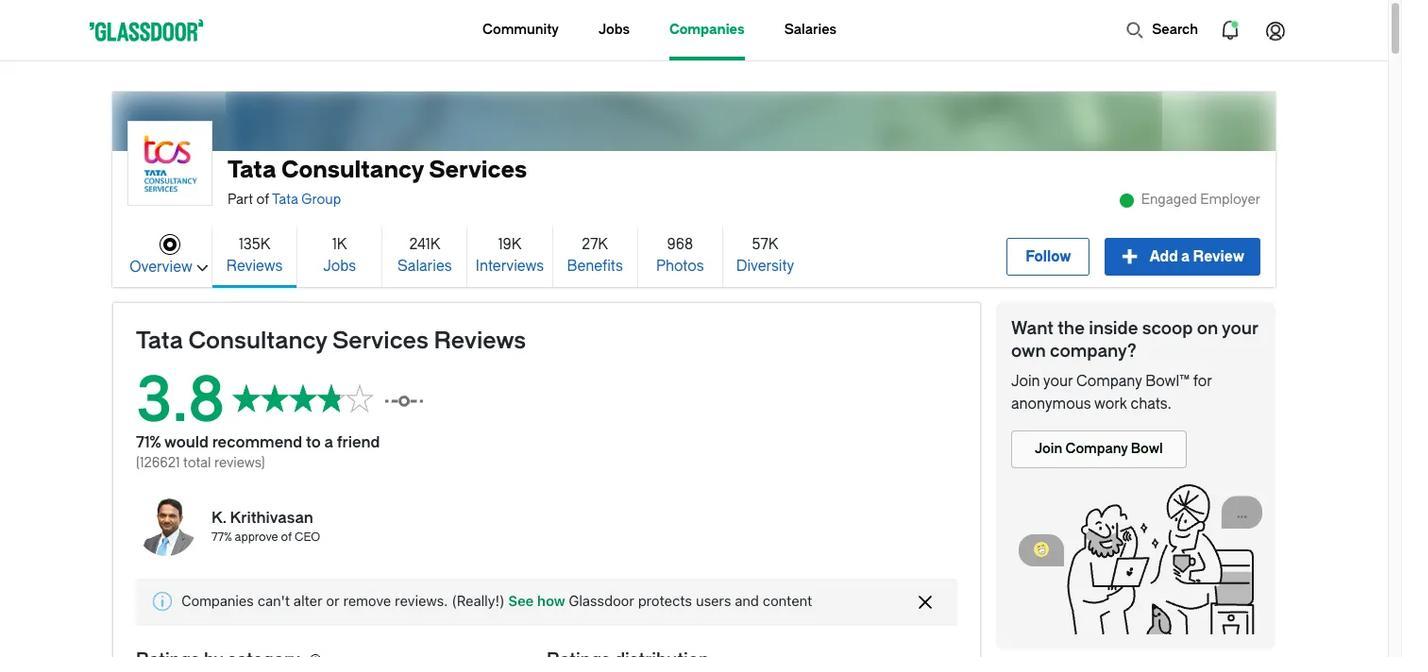 Task type: locate. For each thing, give the bounding box(es) containing it.
a
[[1182, 248, 1190, 265], [324, 433, 333, 451]]

friend
[[337, 433, 380, 451]]

0 vertical spatial of
[[256, 192, 269, 208]]

reviews down interviews
[[434, 328, 526, 354]]

companies inside dialog
[[181, 592, 254, 609]]

consultancy up group
[[281, 157, 424, 183]]

3.8
[[136, 365, 225, 437]]

reviews
[[226, 257, 283, 274], [434, 328, 526, 354]]

0 vertical spatial tata
[[228, 157, 276, 183]]

services
[[429, 157, 527, 183], [333, 328, 429, 354]]

a inside 71% would recommend to a friend (126621 total reviews)
[[324, 433, 333, 451]]

review
[[1193, 248, 1245, 265]]

0 vertical spatial a
[[1182, 248, 1190, 265]]

241k
[[409, 236, 440, 253]]

own
[[1011, 341, 1046, 362]]

group
[[302, 192, 341, 208]]

jobs left companies link
[[599, 22, 630, 38]]

photos
[[656, 257, 704, 274]]

1 horizontal spatial jobs
[[599, 22, 630, 38]]

of right part
[[256, 192, 269, 208]]

total
[[183, 455, 211, 471]]

companies
[[670, 22, 745, 38], [181, 592, 254, 609]]

1 horizontal spatial salaries
[[785, 22, 837, 38]]

a right "add" at the right top of page
[[1182, 248, 1190, 265]]

tata left group
[[272, 192, 298, 208]]

jobs down "1k"
[[323, 257, 356, 274]]

part
[[228, 192, 253, 208]]

1 vertical spatial a
[[324, 433, 333, 451]]

0 vertical spatial consultancy
[[281, 157, 424, 183]]

tata consultancy services part of tata group
[[228, 157, 527, 208]]

57k
[[752, 236, 778, 253]]

your right on
[[1222, 318, 1259, 339]]

recommend
[[212, 433, 302, 451]]

1 horizontal spatial a
[[1182, 248, 1190, 265]]

0 vertical spatial services
[[429, 157, 527, 183]]

companies for companies
[[670, 22, 745, 38]]

cover image for tata consultancy services image
[[226, 92, 1163, 197]]

want
[[1011, 318, 1054, 339]]

57k diversity
[[736, 236, 794, 274]]

company
[[1077, 373, 1142, 390]]

consultancy down 135k reviews
[[188, 328, 327, 354]]

community
[[483, 22, 559, 38]]

1 horizontal spatial reviews
[[434, 328, 526, 354]]

0 horizontal spatial reviews
[[226, 257, 283, 274]]

consultancy for tata consultancy services reviews
[[188, 328, 327, 354]]

0 horizontal spatial a
[[324, 433, 333, 451]]

dialog
[[136, 579, 958, 626]]

want the inside scoop on your own company?
[[1011, 318, 1259, 362]]

tata up part
[[228, 157, 276, 183]]

1 vertical spatial of
[[281, 531, 292, 544]]

1 vertical spatial salaries
[[398, 257, 452, 274]]

users
[[696, 592, 731, 609]]

of inside k. krithivasan 77% approve of ceo
[[281, 531, 292, 544]]

companies left can't
[[181, 592, 254, 609]]

or
[[326, 592, 340, 609]]

protects
[[638, 592, 692, 609]]

your
[[1222, 318, 1259, 339], [1044, 373, 1073, 390]]

a right to
[[324, 433, 333, 451]]

0 horizontal spatial salaries
[[398, 257, 452, 274]]

1 horizontal spatial of
[[281, 531, 292, 544]]

reviews down 135k
[[226, 257, 283, 274]]

1 horizontal spatial services
[[429, 157, 527, 183]]

consultancy
[[281, 157, 424, 183], [188, 328, 327, 354]]

anonymous
[[1011, 396, 1091, 413]]

your inside join your company bowl™ for anonymous work chats.
[[1044, 373, 1073, 390]]

19k
[[498, 236, 522, 253]]

services inside tata consultancy services part of tata group
[[429, 157, 527, 183]]

of for krithivasan
[[281, 531, 292, 544]]

k. krithivasan 77% approve of ceo
[[212, 509, 320, 544]]

scoop
[[1142, 318, 1193, 339]]

tata group link
[[272, 192, 341, 208]]

can't
[[258, 592, 290, 609]]

add
[[1150, 248, 1178, 265]]

inside
[[1089, 318, 1139, 339]]

salaries
[[785, 22, 837, 38], [398, 257, 452, 274]]

0 horizontal spatial of
[[256, 192, 269, 208]]

1 vertical spatial consultancy
[[188, 328, 327, 354]]

1 vertical spatial companies
[[181, 592, 254, 609]]

of left ceo
[[281, 531, 292, 544]]

of for consultancy
[[256, 192, 269, 208]]

consultancy inside tata consultancy services part of tata group
[[281, 157, 424, 183]]

would
[[164, 433, 209, 451]]

1 vertical spatial your
[[1044, 373, 1073, 390]]

glassdoor
[[569, 592, 634, 609]]

jobs
[[599, 22, 630, 38], [323, 257, 356, 274]]

of inside tata consultancy services part of tata group
[[256, 192, 269, 208]]

27k benefits
[[567, 236, 623, 274]]

your up anonymous
[[1044, 373, 1073, 390]]

1 vertical spatial reviews
[[434, 328, 526, 354]]

of
[[256, 192, 269, 208], [281, 531, 292, 544]]

reviews.
[[395, 592, 448, 609]]

0 horizontal spatial your
[[1044, 373, 1073, 390]]

tata up 3.8
[[136, 328, 183, 354]]

19k interviews
[[476, 236, 544, 274]]

(126621
[[136, 455, 180, 471]]

status
[[232, 384, 374, 412]]

benefits
[[567, 257, 623, 274]]

0 horizontal spatial companies
[[181, 592, 254, 609]]

0 vertical spatial salaries
[[785, 22, 837, 38]]

1 horizontal spatial your
[[1222, 318, 1259, 339]]

1 vertical spatial jobs
[[323, 257, 356, 274]]

968
[[667, 236, 693, 253]]

0 horizontal spatial services
[[333, 328, 429, 354]]

services for tata consultancy services reviews
[[333, 328, 429, 354]]

1 vertical spatial services
[[333, 328, 429, 354]]

tata
[[228, 157, 276, 183], [272, 192, 298, 208], [136, 328, 183, 354]]

0 vertical spatial your
[[1222, 318, 1259, 339]]

companies right jobs link
[[670, 22, 745, 38]]

diversity
[[736, 257, 794, 274]]

consultancy for tata consultancy services part of tata group
[[281, 157, 424, 183]]

and
[[735, 592, 759, 609]]

reviews)
[[214, 455, 265, 471]]

2 vertical spatial tata
[[136, 328, 183, 354]]

1 horizontal spatial companies
[[670, 22, 745, 38]]

tata for reviews
[[136, 328, 183, 354]]

tata consultancy services reviews
[[136, 328, 526, 354]]

1k jobs
[[323, 236, 356, 274]]

jobs link
[[599, 0, 630, 60]]

0 vertical spatial companies
[[670, 22, 745, 38]]

0 horizontal spatial jobs
[[323, 257, 356, 274]]



Task type: describe. For each thing, give the bounding box(es) containing it.
employer
[[1201, 192, 1261, 208]]

(really!)
[[452, 592, 505, 609]]

companies link
[[670, 0, 745, 60]]

27k
[[582, 236, 608, 253]]

the
[[1058, 318, 1085, 339]]

to
[[306, 433, 321, 451]]

1k
[[332, 236, 347, 253]]

add a review
[[1150, 248, 1245, 265]]

for
[[1193, 373, 1212, 390]]

ceo and managing director k. krithivasan image
[[136, 496, 196, 556]]

follow button
[[1007, 238, 1090, 276]]

community link
[[483, 0, 559, 60]]

k.
[[212, 509, 226, 527]]

bowl™
[[1146, 373, 1190, 390]]

follow
[[1026, 248, 1071, 265]]

interviews
[[476, 257, 544, 274]]

71%
[[136, 433, 161, 451]]

how
[[537, 592, 565, 609]]

companies for companies can't alter or remove reviews. (really!) see how glassdoor protects users and content
[[181, 592, 254, 609]]

71% would recommend to a friend (126621 total reviews)
[[136, 433, 380, 471]]

alter
[[294, 592, 323, 609]]

engaged
[[1141, 192, 1197, 208]]

135k
[[239, 236, 270, 253]]

companies can't alter or remove reviews. (really!) see how glassdoor protects users and content
[[181, 592, 813, 609]]

241k salaries
[[398, 236, 452, 274]]

see
[[508, 592, 534, 609]]

approve
[[235, 531, 278, 544]]

search button
[[1117, 11, 1208, 49]]

1 vertical spatial tata
[[272, 192, 298, 208]]

77%
[[212, 531, 232, 544]]

services for tata consultancy services part of tata group
[[429, 157, 527, 183]]

ceo
[[295, 531, 320, 544]]

chats.
[[1131, 396, 1172, 413]]

remove
[[343, 592, 391, 609]]

add a review link
[[1105, 238, 1261, 276]]

on
[[1197, 318, 1219, 339]]

your inside want the inside scoop on your own company?
[[1222, 318, 1259, 339]]

work
[[1095, 396, 1127, 413]]

company?
[[1050, 341, 1137, 362]]

join
[[1011, 373, 1040, 390]]

135k reviews
[[226, 236, 283, 274]]

content
[[763, 592, 813, 609]]

dialog containing companies can't alter or remove reviews. (really!)
[[136, 579, 958, 626]]

see how link
[[505, 592, 569, 609]]

engaged employer
[[1141, 192, 1261, 208]]

overview
[[130, 258, 192, 275]]

968 photos
[[656, 236, 704, 274]]

tata for part
[[228, 157, 276, 183]]

join your company bowl™ for anonymous work chats.
[[1011, 373, 1212, 413]]

0 vertical spatial reviews
[[226, 257, 283, 274]]

logo image
[[128, 122, 212, 205]]

krithivasan
[[230, 509, 313, 527]]

search
[[1152, 22, 1198, 38]]

0 vertical spatial jobs
[[599, 22, 630, 38]]

salaries link
[[785, 0, 837, 60]]



Task type: vqa. For each thing, say whether or not it's contained in the screenshot.
"Overview"
yes



